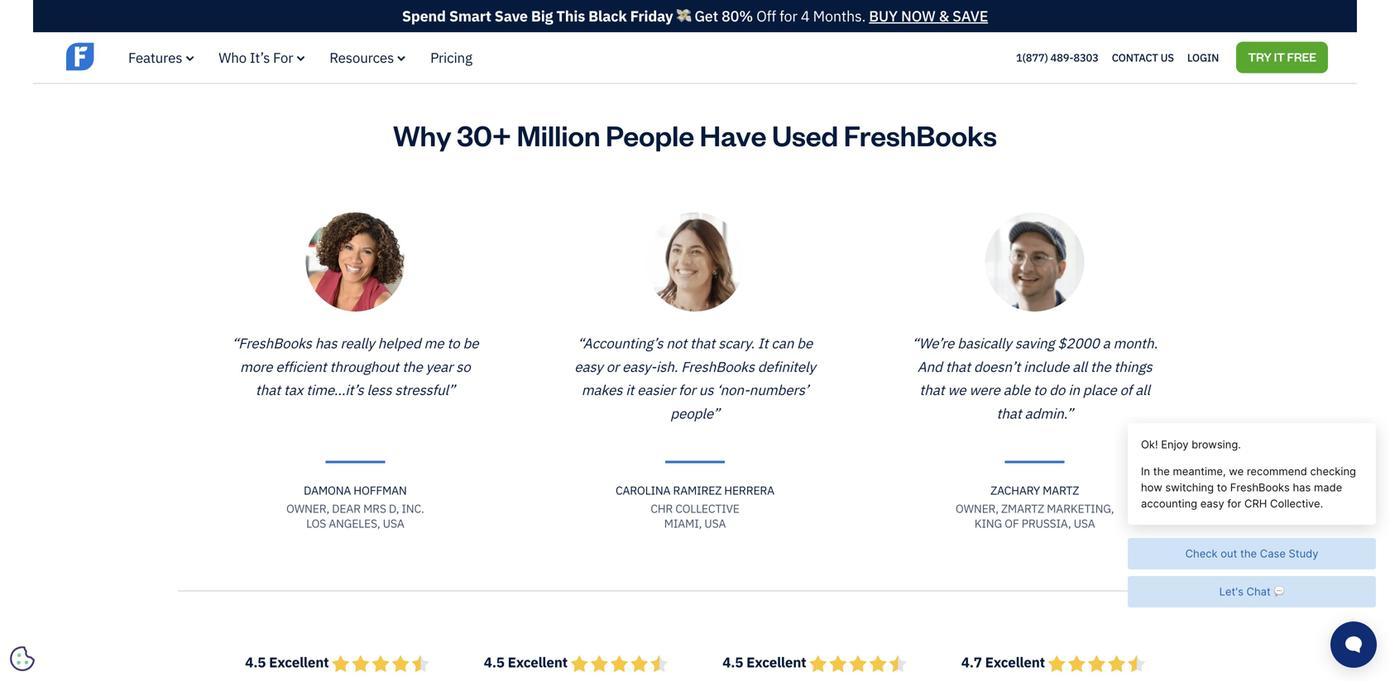 Task type: locate. For each thing, give the bounding box(es) containing it.
cookie consent banner dialog
[[12, 478, 261, 669]]

smart
[[449, 6, 491, 26]]

numbers'
[[749, 381, 809, 399]]

include
[[1024, 358, 1069, 376]]

try
[[1248, 49, 1272, 65]]

zachary martz owner, zmartz marketing, king of prussia, usa
[[956, 483, 1114, 531]]

excellent for second the star rating image from the right
[[746, 654, 806, 672]]

for
[[779, 6, 797, 26], [678, 381, 696, 399]]

that inside "accounting's not that scary. it can be easy or easy-ish. freshbooks definitely makes it easier for us 'non-numbers' people"
[[690, 334, 715, 353]]

ramirez
[[673, 483, 722, 498]]

damona
[[304, 483, 351, 498]]

to right "me"
[[447, 334, 460, 353]]

prussia,
[[1021, 516, 1071, 531]]

0 horizontal spatial all
[[1072, 358, 1087, 376]]

freshbooks inside "accounting's not that scary. it can be easy or easy-ish. freshbooks definitely makes it easier for us 'non-numbers' people"
[[681, 358, 755, 376]]

4.5 excellent
[[245, 654, 332, 672], [484, 654, 571, 672], [722, 654, 809, 672]]

4.5 excellent for 4th the star rating image from the right
[[245, 654, 332, 672]]

usa right miami,
[[704, 516, 726, 531]]

1 horizontal spatial owner,
[[956, 501, 999, 517]]

it right try
[[1274, 49, 1285, 65]]

30+
[[457, 116, 511, 154]]

to left 'do'
[[1033, 381, 1046, 399]]

that down "and"
[[920, 381, 945, 399]]

1 vertical spatial for
[[678, 381, 696, 399]]

1 horizontal spatial 4.5 excellent
[[484, 654, 571, 672]]

1 excellent from the left
[[269, 654, 329, 672]]

0 horizontal spatial for
[[678, 381, 696, 399]]

1 owner, from the left
[[286, 501, 329, 517]]

that left tax
[[256, 381, 281, 399]]

0 vertical spatial to
[[447, 334, 460, 353]]

it's
[[250, 48, 270, 67]]

it
[[758, 334, 768, 353]]

all down things
[[1135, 381, 1150, 399]]

be up so
[[463, 334, 479, 353]]

excellent for third the star rating image from right
[[508, 654, 568, 672]]

2 excellent from the left
[[508, 654, 568, 672]]

be inside "accounting's not that scary. it can be easy or easy-ish. freshbooks definitely makes it easier for us 'non-numbers' people"
[[797, 334, 813, 353]]

carolina ramirez herrera chr collective miami, usa
[[616, 483, 774, 531]]

2 owner, from the left
[[956, 501, 999, 517]]

pricing
[[430, 48, 472, 67]]

1 horizontal spatial 4.5
[[484, 654, 505, 672]]

0 horizontal spatial 4.5
[[245, 654, 266, 672]]

less
[[367, 381, 392, 399]]

0 horizontal spatial owner,
[[286, 501, 329, 517]]

it down easy-
[[626, 381, 634, 399]]

we
[[948, 381, 966, 399]]

the up place
[[1090, 358, 1111, 376]]

2 4.5 excellent from the left
[[484, 654, 571, 672]]

the
[[402, 358, 423, 376], [1090, 358, 1111, 376]]

be right can
[[797, 334, 813, 353]]

owner, inside damona hoffman owner, dear mrs d, inc. los angeles, usa
[[286, 501, 329, 517]]

saving
[[1015, 334, 1054, 353]]

usa down hoffman
[[383, 516, 404, 531]]

owner,
[[286, 501, 329, 517], [956, 501, 999, 517]]

"accounting's
[[577, 334, 663, 353]]

dear
[[332, 501, 361, 517]]

"we're basically saving $2000 a month. and that doesn't include all the things that we were able to do in place of all that admin."
[[912, 334, 1158, 423]]

for left 4
[[779, 6, 797, 26]]

3 usa from the left
[[1074, 516, 1095, 531]]

for left the us
[[678, 381, 696, 399]]

of
[[1120, 381, 1132, 399], [1005, 516, 1019, 531]]

to inside "we're basically saving $2000 a month. and that doesn't include all the things that we were able to do in place of all that admin."
[[1033, 381, 1046, 399]]

year
[[426, 358, 453, 376]]

1 horizontal spatial all
[[1135, 381, 1150, 399]]

0 horizontal spatial usa
[[383, 516, 404, 531]]

1 horizontal spatial of
[[1120, 381, 1132, 399]]

2 horizontal spatial usa
[[1074, 516, 1095, 531]]

excellent
[[269, 654, 329, 672], [508, 654, 568, 672], [746, 654, 806, 672], [985, 654, 1045, 672]]

0 horizontal spatial 4.5 excellent
[[245, 654, 332, 672]]

1 vertical spatial all
[[1135, 381, 1150, 399]]

usa
[[383, 516, 404, 531], [704, 516, 726, 531], [1074, 516, 1095, 531]]

us
[[1160, 51, 1174, 65]]

1 the from the left
[[402, 358, 423, 376]]

1 horizontal spatial usa
[[704, 516, 726, 531]]

login
[[1187, 51, 1219, 65]]

zmartz
[[1001, 501, 1044, 517]]

owner, down zachary
[[956, 501, 999, 517]]

star rating image
[[332, 656, 429, 673], [571, 656, 668, 673], [809, 656, 906, 673], [1048, 656, 1145, 673]]

1 star rating image from the left
[[332, 656, 429, 673]]

0 horizontal spatial be
[[463, 334, 479, 353]]

8303
[[1073, 51, 1099, 65]]

angeles,
[[329, 516, 380, 531]]

4 star rating image from the left
[[1048, 656, 1145, 673]]

can
[[771, 334, 794, 353]]

0 vertical spatial of
[[1120, 381, 1132, 399]]

not
[[666, 334, 687, 353]]

of right 'king'
[[1005, 516, 1019, 531]]

1 horizontal spatial the
[[1090, 358, 1111, 376]]

2 the from the left
[[1090, 358, 1111, 376]]

1 4.5 from the left
[[245, 654, 266, 672]]

1 horizontal spatial freshbooks
[[844, 116, 997, 154]]

owner, down damona at the bottom left
[[286, 501, 329, 517]]

1 4.5 excellent from the left
[[245, 654, 332, 672]]

be for "accounting's not that scary. it can be easy or easy-ish. freshbooks definitely makes it easier for us 'non-numbers' people"
[[797, 334, 813, 353]]

spend smart save big this black friday 💸 get 80% off for 4 months. buy now & save
[[402, 6, 988, 26]]

collective
[[675, 501, 740, 517]]

3 excellent from the left
[[746, 654, 806, 672]]

that right not
[[690, 334, 715, 353]]

1 be from the left
[[463, 334, 479, 353]]

2 horizontal spatial 4.5 excellent
[[722, 654, 809, 672]]

be inside "freshbooks has really helped me to be more efficient throughout the year so that tax time…it's less stressful"
[[463, 334, 479, 353]]

efficient
[[276, 358, 327, 376]]

1 horizontal spatial for
[[779, 6, 797, 26]]

time…it's
[[306, 381, 364, 399]]

2 horizontal spatial 4.5
[[722, 654, 743, 672]]

the up stressful"
[[402, 358, 423, 376]]

that up we
[[945, 358, 970, 376]]

0 horizontal spatial freshbooks
[[681, 358, 755, 376]]

2 usa from the left
[[704, 516, 726, 531]]

1 horizontal spatial it
[[1274, 49, 1285, 65]]

1 vertical spatial to
[[1033, 381, 1046, 399]]

1 vertical spatial of
[[1005, 516, 1019, 531]]

0 vertical spatial all
[[1072, 358, 1087, 376]]

usa right prussia,
[[1074, 516, 1095, 531]]

easy-
[[622, 358, 656, 376]]

"freshbooks
[[232, 334, 312, 353]]

1 vertical spatial it
[[626, 381, 634, 399]]

0 horizontal spatial to
[[447, 334, 460, 353]]

people"
[[670, 405, 720, 423]]

1 horizontal spatial to
[[1033, 381, 1046, 399]]

2 be from the left
[[797, 334, 813, 353]]

4.5 excellent for third the star rating image from right
[[484, 654, 571, 672]]

inc.
[[402, 501, 424, 517]]

freshbooks logo image
[[66, 41, 194, 73]]

0 horizontal spatial the
[[402, 358, 423, 376]]

1 horizontal spatial be
[[797, 334, 813, 353]]

1(877) 489-8303
[[1016, 51, 1099, 65]]

💸
[[676, 6, 691, 26]]

3 4.5 from the left
[[722, 654, 743, 672]]

usa inside zachary martz owner, zmartz marketing, king of prussia, usa
[[1074, 516, 1095, 531]]

4 excellent from the left
[[985, 654, 1045, 672]]

3 4.5 excellent from the left
[[722, 654, 809, 672]]

months.
[[813, 6, 866, 26]]

1 usa from the left
[[383, 516, 404, 531]]

be
[[463, 334, 479, 353], [797, 334, 813, 353]]

excellent for 4th the star rating image from the right
[[269, 654, 329, 672]]

all down $2000
[[1072, 358, 1087, 376]]

the inside "we're basically saving $2000 a month. and that doesn't include all the things that we were able to do in place of all that admin."
[[1090, 358, 1111, 376]]

us
[[699, 381, 714, 399]]

owner, inside zachary martz owner, zmartz marketing, king of prussia, usa
[[956, 501, 999, 517]]

1 vertical spatial freshbooks
[[681, 358, 755, 376]]

friday
[[630, 6, 673, 26]]

in
[[1068, 381, 1080, 399]]

place
[[1083, 381, 1117, 399]]

to
[[447, 334, 460, 353], [1033, 381, 1046, 399]]

0 horizontal spatial of
[[1005, 516, 1019, 531]]

login link
[[1187, 47, 1219, 68]]

of down things
[[1120, 381, 1132, 399]]

489-
[[1050, 51, 1073, 65]]

who it's for link
[[219, 48, 305, 67]]

0 horizontal spatial it
[[626, 381, 634, 399]]

usa inside the carolina ramirez herrera chr collective miami, usa
[[704, 516, 726, 531]]

resources
[[330, 48, 394, 67]]



Task type: vqa. For each thing, say whether or not it's contained in the screenshot.
all
yes



Task type: describe. For each thing, give the bounding box(es) containing it.
carolina
[[616, 483, 670, 498]]

contact us link
[[1112, 47, 1174, 68]]

herrera
[[724, 483, 774, 498]]

cookie preferences image
[[10, 647, 35, 672]]

million
[[517, 116, 600, 154]]

mrs
[[363, 501, 386, 517]]

2 star rating image from the left
[[571, 656, 668, 673]]

pricing link
[[430, 48, 472, 67]]

easier
[[637, 381, 675, 399]]

2 4.5 from the left
[[484, 654, 505, 672]]

were
[[969, 381, 1000, 399]]

0 vertical spatial for
[[779, 6, 797, 26]]

d,
[[389, 501, 399, 517]]

that down able
[[997, 405, 1022, 423]]

usa inside damona hoffman owner, dear mrs d, inc. los angeles, usa
[[383, 516, 404, 531]]

features
[[128, 48, 182, 67]]

me
[[424, 334, 444, 353]]

4.5 excellent for second the star rating image from the right
[[722, 654, 809, 672]]

it inside "accounting's not that scary. it can be easy or easy-ish. freshbooks definitely makes it easier for us 'non-numbers' people"
[[626, 381, 634, 399]]

los
[[306, 516, 326, 531]]

buy
[[869, 6, 898, 26]]

80%
[[722, 6, 753, 26]]

admin."
[[1025, 405, 1073, 423]]

has
[[315, 334, 337, 353]]

more
[[240, 358, 273, 376]]

$2000
[[1058, 334, 1099, 353]]

hoffman
[[354, 483, 407, 498]]

do
[[1049, 381, 1065, 399]]

off
[[756, 6, 776, 26]]

be for "freshbooks has really helped me to be more efficient throughout the year so that tax time…it's less stressful"
[[463, 334, 479, 353]]

try it free link
[[1236, 42, 1328, 73]]

king
[[974, 516, 1002, 531]]

try it free
[[1248, 49, 1316, 65]]

features link
[[128, 48, 194, 67]]

1(877)
[[1016, 51, 1048, 65]]

or
[[606, 358, 619, 376]]

owner, for were
[[956, 501, 999, 517]]

that inside "freshbooks has really helped me to be more efficient throughout the year so that tax time…it's less stressful"
[[256, 381, 281, 399]]

marketing,
[[1047, 501, 1114, 517]]

throughout
[[330, 358, 399, 376]]

so
[[456, 358, 471, 376]]

0 vertical spatial it
[[1274, 49, 1285, 65]]

scary.
[[718, 334, 755, 353]]

contact
[[1112, 51, 1158, 65]]

martz
[[1043, 483, 1079, 498]]

resources link
[[330, 48, 405, 67]]

able
[[1003, 381, 1030, 399]]

save
[[495, 6, 528, 26]]

to inside "freshbooks has really helped me to be more efficient throughout the year so that tax time…it's less stressful"
[[447, 334, 460, 353]]

things
[[1114, 358, 1152, 376]]

contact us
[[1112, 51, 1174, 65]]

owner, for time…it's
[[286, 501, 329, 517]]

makes
[[581, 381, 623, 399]]

0 vertical spatial freshbooks
[[844, 116, 997, 154]]

who
[[219, 48, 247, 67]]

month.
[[1113, 334, 1158, 353]]

really
[[340, 334, 375, 353]]

1(877) 489-8303 link
[[1016, 51, 1099, 65]]

and
[[917, 358, 942, 376]]

easy
[[574, 358, 603, 376]]

stressful"
[[395, 381, 455, 399]]

of inside "we're basically saving $2000 a month. and that doesn't include all the things that we were able to do in place of all that admin."
[[1120, 381, 1132, 399]]

a
[[1103, 334, 1110, 353]]

damona hoffman owner, dear mrs d, inc. los angeles, usa
[[286, 483, 424, 531]]

have
[[700, 116, 766, 154]]

why 30+ million people have used freshbooks
[[393, 116, 997, 154]]

the inside "freshbooks has really helped me to be more efficient throughout the year so that tax time…it's less stressful"
[[402, 358, 423, 376]]

basically
[[957, 334, 1012, 353]]

now
[[901, 6, 935, 26]]

4
[[801, 6, 810, 26]]

save
[[952, 6, 988, 26]]

miami,
[[664, 516, 702, 531]]

"freshbooks has really helped me to be more efficient throughout the year so that tax time…it's less stressful"
[[232, 334, 479, 399]]

spend
[[402, 6, 446, 26]]

this
[[556, 6, 585, 26]]

black
[[588, 6, 627, 26]]

zachary
[[991, 483, 1040, 498]]

who it's for
[[219, 48, 293, 67]]

of inside zachary martz owner, zmartz marketing, king of prussia, usa
[[1005, 516, 1019, 531]]

for
[[273, 48, 293, 67]]

get
[[694, 6, 718, 26]]

excellent for 4th the star rating image
[[985, 654, 1045, 672]]

4.7
[[961, 654, 982, 672]]

definitely
[[758, 358, 816, 376]]

buy now & save link
[[869, 6, 988, 26]]

helped
[[378, 334, 421, 353]]

4.7 excellent
[[961, 654, 1048, 672]]

big
[[531, 6, 553, 26]]

tax
[[284, 381, 303, 399]]

ish.
[[656, 358, 678, 376]]

for inside "accounting's not that scary. it can be easy or easy-ish. freshbooks definitely makes it easier for us 'non-numbers' people"
[[678, 381, 696, 399]]

3 star rating image from the left
[[809, 656, 906, 673]]

&
[[939, 6, 949, 26]]



